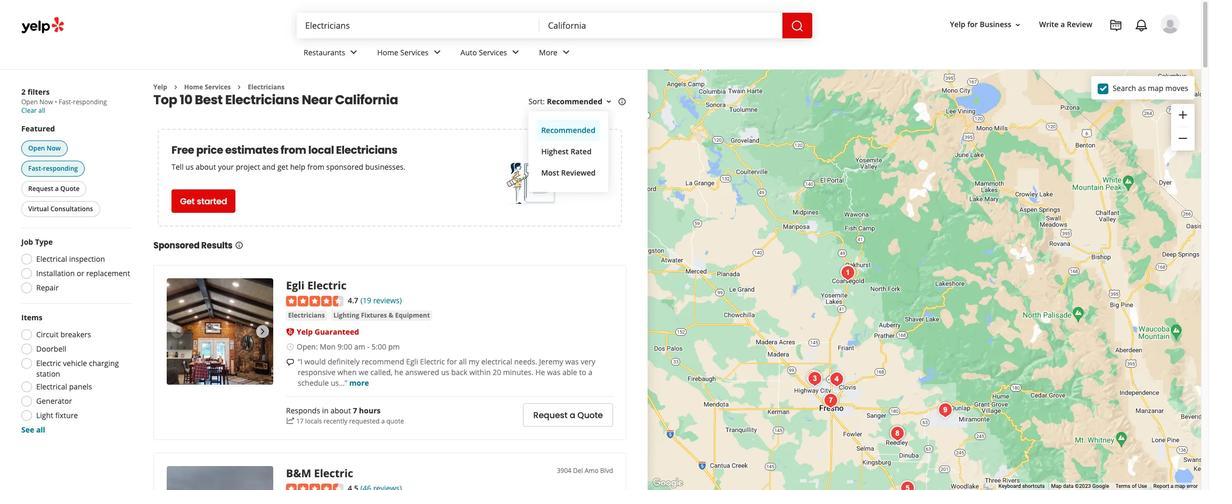 Task type: locate. For each thing, give the bounding box(es) containing it.
yelp guaranteed
[[297, 327, 359, 337]]

open: mon 9:00 am - 5:00 pm
[[297, 342, 400, 352]]

inspection
[[69, 254, 105, 264]]

home services link left 16 chevron right v2 image
[[184, 83, 231, 92]]

request a quote down able
[[533, 409, 603, 422]]

electricians link right 16 chevron right v2 image
[[248, 83, 285, 92]]

notifications image
[[1135, 19, 1148, 32]]

1 vertical spatial was
[[547, 368, 561, 378]]

1 vertical spatial fast-
[[28, 164, 43, 173]]

electricians down the 4.7 star rating image
[[288, 311, 325, 320]]

option group containing job type
[[18, 237, 132, 297]]

none field "find"
[[305, 20, 531, 31]]

all inside option group
[[36, 425, 45, 435]]

keyboard
[[999, 484, 1021, 490]]

yelp for business button
[[946, 15, 1026, 34]]

open
[[21, 97, 38, 107], [28, 144, 45, 153]]

-
[[367, 342, 370, 352]]

home services link
[[369, 38, 452, 69], [184, 83, 231, 92]]

doorbell
[[36, 344, 66, 354]]

valley source electric image
[[826, 369, 847, 390]]

responding
[[73, 97, 107, 107], [43, 164, 78, 173]]

iconyelpguaranteedbadgesmall image
[[286, 328, 295, 337], [286, 328, 295, 337]]

24 chevron down v2 image for restaurants
[[347, 46, 360, 59]]

electricians up businesses.
[[336, 143, 397, 158]]

lighting fixtures & equipment button
[[331, 311, 432, 321]]

0 vertical spatial now
[[39, 97, 53, 107]]

map right 'as'
[[1148, 83, 1164, 93]]

1 vertical spatial responding
[[43, 164, 78, 173]]

map region
[[608, 34, 1209, 491]]

16 info v2 image right results
[[235, 241, 243, 250]]

a right write
[[1061, 19, 1065, 30]]

now up fast-responding
[[47, 144, 61, 153]]

0 vertical spatial recommended
[[547, 97, 602, 107]]

open inside button
[[28, 144, 45, 153]]

egli up the 4.7 star rating image
[[286, 279, 305, 293]]

option group
[[18, 237, 132, 297], [18, 313, 132, 436]]

None field
[[305, 20, 531, 31], [548, 20, 774, 31]]

about down 'price'
[[196, 162, 216, 172]]

yelp link
[[153, 83, 167, 92]]

1 electrical from the top
[[36, 254, 67, 264]]

option group containing items
[[18, 313, 132, 436]]

responds
[[286, 406, 320, 416]]

16 clock v2 image
[[286, 343, 295, 352]]

0 horizontal spatial for
[[447, 357, 457, 367]]

1 vertical spatial recommended
[[541, 125, 595, 136]]

station
[[36, 369, 60, 379]]

0 vertical spatial egli
[[286, 279, 305, 293]]

16 chevron down v2 image
[[1014, 21, 1022, 29], [605, 98, 613, 106]]

yelp for yelp for business
[[950, 19, 966, 30]]

1 vertical spatial yelp
[[153, 83, 167, 92]]

16 info v2 image
[[618, 98, 626, 106], [235, 241, 243, 250]]

0 horizontal spatial home
[[184, 83, 203, 92]]

0 horizontal spatial about
[[196, 162, 216, 172]]

top
[[153, 91, 177, 109]]

open down the 2
[[21, 97, 38, 107]]

16 chevron down v2 image inside yelp for business button
[[1014, 21, 1022, 29]]

24 chevron down v2 image inside the "restaurants" link
[[347, 46, 360, 59]]

group
[[1171, 104, 1195, 151]]

all right clear at the top left
[[38, 106, 45, 115]]

1 horizontal spatial was
[[565, 357, 579, 367]]

0 vertical spatial for
[[967, 19, 978, 30]]

(19
[[361, 296, 371, 306]]

•
[[55, 97, 57, 107]]

was
[[565, 357, 579, 367], [547, 368, 561, 378]]

reviewed
[[561, 168, 596, 178]]

free price estimates from local electricians image
[[507, 155, 560, 208]]

electric up the station
[[36, 358, 61, 369]]

b&m
[[286, 467, 311, 481]]

1 horizontal spatial 16 chevron down v2 image
[[1014, 21, 1022, 29]]

about up recently
[[331, 406, 351, 416]]

none field "near"
[[548, 20, 774, 31]]

0 horizontal spatial none field
[[305, 20, 531, 31]]

0 horizontal spatial from
[[281, 143, 306, 158]]

called,
[[370, 368, 393, 378]]

recommended button
[[537, 120, 600, 141]]

was down jeremy at the bottom of the page
[[547, 368, 561, 378]]

fast- right •
[[59, 97, 73, 107]]

highest rated button
[[537, 141, 600, 163]]

keyboard shortcuts button
[[999, 483, 1045, 491]]

1 horizontal spatial home services link
[[369, 38, 452, 69]]

3904
[[557, 467, 572, 476]]

5:00
[[372, 342, 386, 352]]

fast- down 'open now' button
[[28, 164, 43, 173]]

0 horizontal spatial egli
[[286, 279, 305, 293]]

report
[[1154, 484, 1169, 490]]

request a quote
[[28, 184, 80, 193], [533, 409, 603, 422]]

electric up answered
[[420, 357, 445, 367]]

0 vertical spatial home services
[[377, 47, 429, 57]]

or
[[77, 268, 84, 279]]

recommended inside button
[[541, 125, 595, 136]]

1 horizontal spatial home
[[377, 47, 398, 57]]

1 vertical spatial egli
[[406, 357, 418, 367]]

yelp guaranteed button
[[297, 327, 359, 337]]

recently
[[324, 417, 347, 426]]

map left error at the right of page
[[1175, 484, 1185, 490]]

0 horizontal spatial quote
[[60, 184, 80, 193]]

home services link down "find" "field"
[[369, 38, 452, 69]]

mon
[[320, 342, 336, 352]]

4.7 star rating image
[[286, 296, 344, 307]]

0 horizontal spatial services
[[205, 83, 231, 92]]

quote inside featured group
[[60, 184, 80, 193]]

1 vertical spatial us
[[441, 368, 449, 378]]

request up virtual
[[28, 184, 53, 193]]

tell
[[172, 162, 184, 172]]

2 vertical spatial yelp
[[297, 327, 313, 337]]

1 horizontal spatial from
[[307, 162, 324, 172]]

open now button
[[21, 141, 68, 157]]

report a map error link
[[1154, 484, 1198, 490]]

job type
[[21, 237, 53, 247]]

16 chevron down v2 image for recommended
[[605, 98, 613, 106]]

request a quote inside featured group
[[28, 184, 80, 193]]

24 chevron down v2 image right 'restaurants'
[[347, 46, 360, 59]]

electrical up installation
[[36, 254, 67, 264]]

user actions element
[[942, 13, 1195, 79]]

home right 16 chevron right v2 icon
[[184, 83, 203, 92]]

1 vertical spatial open
[[28, 144, 45, 153]]

2 option group from the top
[[18, 313, 132, 436]]

services left 16 chevron right v2 image
[[205, 83, 231, 92]]

16 info v2 image right recommended dropdown button
[[618, 98, 626, 106]]

20
[[493, 368, 501, 378]]

request a quote button down fast-responding button
[[21, 181, 86, 197]]

virtual consultations
[[28, 205, 93, 214]]

quote up consultations
[[60, 184, 80, 193]]

locals
[[305, 417, 322, 426]]

0 vertical spatial us
[[186, 162, 194, 172]]

24 chevron down v2 image for auto services
[[509, 46, 522, 59]]

0 vertical spatial open
[[21, 97, 38, 107]]

0 vertical spatial electrical
[[36, 254, 67, 264]]

electrical down the station
[[36, 382, 67, 392]]

1 24 chevron down v2 image from the left
[[347, 46, 360, 59]]

0 horizontal spatial 16 chevron down v2 image
[[605, 98, 613, 106]]

0 horizontal spatial us
[[186, 162, 194, 172]]

a right to
[[588, 368, 592, 378]]

1 option group from the top
[[18, 237, 132, 297]]

free price estimates from local electricians tell us about your project and get help from sponsored businesses.
[[172, 143, 405, 172]]

1 24 chevron down v2 image from the left
[[431, 46, 443, 59]]

1 vertical spatial home
[[184, 83, 203, 92]]

1 vertical spatial option group
[[18, 313, 132, 436]]

sponsored
[[153, 240, 200, 252]]

installation or replacement
[[36, 268, 130, 279]]

yelp left 16 chevron right v2 icon
[[153, 83, 167, 92]]

1 vertical spatial egli electric image
[[887, 423, 908, 445]]

selsor electric image
[[804, 369, 825, 390]]

0 vertical spatial home services link
[[369, 38, 452, 69]]

1 vertical spatial about
[[331, 406, 351, 416]]

1 horizontal spatial for
[[967, 19, 978, 30]]

for up back
[[447, 357, 457, 367]]

0 vertical spatial map
[[1148, 83, 1164, 93]]

17
[[296, 417, 304, 426]]

restaurants
[[304, 47, 345, 57]]

1 horizontal spatial us
[[441, 368, 449, 378]]

16 chevron down v2 image inside recommended dropdown button
[[605, 98, 613, 106]]

0 horizontal spatial request
[[28, 184, 53, 193]]

clear
[[21, 106, 37, 115]]

1 horizontal spatial map
[[1175, 484, 1185, 490]]

24 chevron down v2 image right auto services at the top left of page
[[509, 46, 522, 59]]

0 vertical spatial home
[[377, 47, 398, 57]]

services down "find" "field"
[[400, 47, 429, 57]]

for left business
[[967, 19, 978, 30]]

24 chevron down v2 image inside "auto services" link
[[509, 46, 522, 59]]

2 vertical spatial all
[[36, 425, 45, 435]]

1 horizontal spatial services
[[400, 47, 429, 57]]

yelp for business
[[950, 19, 1012, 30]]

1 vertical spatial for
[[447, 357, 457, 367]]

business
[[980, 19, 1012, 30]]

electricians button
[[286, 311, 327, 321]]

all right see
[[36, 425, 45, 435]]

1 horizontal spatial home services
[[377, 47, 429, 57]]

request inside featured group
[[28, 184, 53, 193]]

1 vertical spatial now
[[47, 144, 61, 153]]

(19 reviews)
[[361, 296, 402, 306]]

0 vertical spatial option group
[[18, 237, 132, 297]]

all up back
[[459, 357, 467, 367]]

yelp inside button
[[950, 19, 966, 30]]

services right auto
[[479, 47, 507, 57]]

top 10 best electricians near california
[[153, 91, 398, 109]]

1 vertical spatial electrical
[[36, 382, 67, 392]]

egli up answered
[[406, 357, 418, 367]]

911 plumbing & electric image
[[803, 368, 824, 389]]

business categories element
[[295, 38, 1180, 69]]

2 electrical from the top
[[36, 382, 67, 392]]

responding right •
[[73, 97, 107, 107]]

auto services link
[[452, 38, 531, 69]]

0 horizontal spatial home services link
[[184, 83, 231, 92]]

get
[[180, 195, 195, 208]]

1 horizontal spatial egli
[[406, 357, 418, 367]]

0 vertical spatial responding
[[73, 97, 107, 107]]

1 vertical spatial request a quote
[[533, 409, 603, 422]]

1 horizontal spatial 24 chevron down v2 image
[[509, 46, 522, 59]]

1 horizontal spatial fast-
[[59, 97, 73, 107]]

1 horizontal spatial quote
[[577, 409, 603, 422]]

0 horizontal spatial 16 info v2 image
[[235, 241, 243, 250]]

0 horizontal spatial 24 chevron down v2 image
[[347, 46, 360, 59]]

recommended for recommended dropdown button
[[547, 97, 602, 107]]

more link
[[349, 378, 369, 388]]

24 chevron down v2 image inside more link
[[560, 46, 572, 59]]

1 vertical spatial 16 chevron down v2 image
[[605, 98, 613, 106]]

0 horizontal spatial electricians link
[[248, 83, 285, 92]]

2 24 chevron down v2 image from the left
[[560, 46, 572, 59]]

0 vertical spatial fast-
[[59, 97, 73, 107]]

1 horizontal spatial electricians link
[[286, 311, 327, 321]]

1 vertical spatial request a quote button
[[523, 404, 613, 427]]

zoom out image
[[1177, 132, 1189, 145]]

1 horizontal spatial yelp
[[297, 327, 313, 337]]

16 chevron down v2 image for yelp for business
[[1014, 21, 1022, 29]]

0 vertical spatial egli electric image
[[167, 279, 273, 385]]

was up able
[[565, 357, 579, 367]]

circuit breakers
[[36, 330, 91, 340]]

all inside "i would definitely recommend egli electric for all my electrical needs. jeremy was very responsive when we called, he answered us back within 20 minutes. he was able to a schedule us…"
[[459, 357, 467, 367]]

sbrega electric image
[[837, 263, 858, 284]]

us left back
[[441, 368, 449, 378]]

a down fast-responding button
[[55, 184, 59, 193]]

24 chevron down v2 image right more at left top
[[560, 46, 572, 59]]

as
[[1138, 83, 1146, 93]]

search as map moves
[[1113, 83, 1188, 93]]

services
[[400, 47, 429, 57], [479, 47, 507, 57], [205, 83, 231, 92]]

0 horizontal spatial fast-
[[28, 164, 43, 173]]

recommended up recommended button
[[547, 97, 602, 107]]

zoom in image
[[1177, 109, 1189, 121]]

request down he on the bottom
[[533, 409, 568, 422]]

0 horizontal spatial 24 chevron down v2 image
[[431, 46, 443, 59]]

fixtures
[[361, 311, 387, 320]]

am
[[354, 342, 365, 352]]

electricians link down the 4.7 star rating image
[[286, 311, 327, 321]]

0 vertical spatial 16 info v2 image
[[618, 98, 626, 106]]

results
[[201, 240, 233, 252]]

request a quote button down able
[[523, 404, 613, 427]]

from down local
[[307, 162, 324, 172]]

None search field
[[297, 13, 814, 38]]

request a quote down fast-responding button
[[28, 184, 80, 193]]

1 vertical spatial all
[[459, 357, 467, 367]]

quote down to
[[577, 409, 603, 422]]

blvd
[[600, 467, 613, 476]]

responding down 'open now' button
[[43, 164, 78, 173]]

1 horizontal spatial about
[[331, 406, 351, 416]]

24 chevron down v2 image
[[431, 46, 443, 59], [560, 46, 572, 59]]

us…"
[[331, 378, 347, 388]]

1 horizontal spatial none field
[[548, 20, 774, 31]]

egli electric image
[[167, 279, 273, 385], [887, 423, 908, 445]]

0 horizontal spatial map
[[1148, 83, 1164, 93]]

0 vertical spatial yelp
[[950, 19, 966, 30]]

a inside "element"
[[1061, 19, 1065, 30]]

electricians link
[[248, 83, 285, 92], [286, 311, 327, 321]]

©2023
[[1075, 484, 1091, 490]]

electric inside electric vehicle charging station
[[36, 358, 61, 369]]

consultations
[[50, 205, 93, 214]]

egli
[[286, 279, 305, 293], [406, 357, 418, 367]]

yelp left business
[[950, 19, 966, 30]]

from up help
[[281, 143, 306, 158]]

home inside business categories element
[[377, 47, 398, 57]]

home services down "find" "field"
[[377, 47, 429, 57]]

report a map error
[[1154, 484, 1198, 490]]

Near text field
[[548, 20, 774, 31]]

auto
[[461, 47, 477, 57]]

0 vertical spatial all
[[38, 106, 45, 115]]

near
[[302, 91, 333, 109]]

24 chevron down v2 image left auto
[[431, 46, 443, 59]]

0 vertical spatial 16 chevron down v2 image
[[1014, 21, 1022, 29]]

24 chevron down v2 image
[[347, 46, 360, 59], [509, 46, 522, 59]]

all
[[38, 106, 45, 115], [459, 357, 467, 367], [36, 425, 45, 435]]

1 horizontal spatial request
[[533, 409, 568, 422]]

0 vertical spatial quote
[[60, 184, 80, 193]]

0 vertical spatial about
[[196, 162, 216, 172]]

1 horizontal spatial 24 chevron down v2 image
[[560, 46, 572, 59]]

us inside "i would definitely recommend egli electric for all my electrical needs. jeremy was very responsive when we called, he answered us back within 20 minutes. he was able to a schedule us…"
[[441, 368, 449, 378]]

very
[[581, 357, 595, 367]]

responds in about 7 hours
[[286, 406, 381, 416]]

search image
[[791, 19, 804, 32]]

in
[[322, 406, 329, 416]]

1 horizontal spatial 16 info v2 image
[[618, 98, 626, 106]]

2 none field from the left
[[548, 20, 774, 31]]

2 24 chevron down v2 image from the left
[[509, 46, 522, 59]]

1 vertical spatial request
[[533, 409, 568, 422]]

home services left 16 chevron right v2 image
[[184, 83, 231, 92]]

able
[[562, 368, 577, 378]]

us right tell
[[186, 162, 194, 172]]

0 vertical spatial request a quote
[[28, 184, 80, 193]]

a inside group
[[55, 184, 59, 193]]

most reviewed
[[541, 168, 596, 178]]

recommended
[[547, 97, 602, 107], [541, 125, 595, 136]]

egli electric image
[[887, 423, 908, 445]]

now left •
[[39, 97, 53, 107]]

from
[[281, 143, 306, 158], [307, 162, 324, 172]]

open inside "2 filters open now • fast-responding clear all"
[[21, 97, 38, 107]]

recommended up 'highest rated'
[[541, 125, 595, 136]]

google image
[[650, 477, 686, 491]]

previous image
[[171, 326, 184, 338]]

2 horizontal spatial yelp
[[950, 19, 966, 30]]

home down "find" "field"
[[377, 47, 398, 57]]

yelp up open:
[[297, 327, 313, 337]]

1 none field from the left
[[305, 20, 531, 31]]

review
[[1067, 19, 1093, 30]]

0 horizontal spatial yelp
[[153, 83, 167, 92]]

open down featured
[[28, 144, 45, 153]]



Task type: vqa. For each thing, say whether or not it's contained in the screenshot.
Virtual
yes



Task type: describe. For each thing, give the bounding box(es) containing it.
campanella electric image
[[837, 262, 858, 283]]

1 vertical spatial from
[[307, 162, 324, 172]]

electrical
[[481, 357, 512, 367]]

sort:
[[528, 97, 545, 107]]

keyboard shortcuts
[[999, 484, 1045, 490]]

24 chevron down v2 image for home services
[[431, 46, 443, 59]]

16 trending v2 image
[[286, 417, 295, 426]]

see all button
[[21, 425, 45, 435]]

right method electric image
[[820, 390, 841, 412]]

amo
[[585, 467, 599, 476]]

16 speech v2 image
[[286, 358, 295, 367]]

help
[[290, 162, 305, 172]]

businesses.
[[365, 162, 405, 172]]

Find text field
[[305, 20, 531, 31]]

google
[[1092, 484, 1109, 490]]

featured
[[21, 124, 55, 134]]

auto services
[[461, 47, 507, 57]]

24 chevron down v2 image for more
[[560, 46, 572, 59]]

0 vertical spatial request a quote button
[[21, 181, 86, 197]]

1 horizontal spatial request a quote button
[[523, 404, 613, 427]]

nolan p. image
[[1161, 14, 1180, 34]]

slideshow element
[[167, 279, 273, 385]]

vehicle
[[63, 358, 87, 369]]

see all
[[21, 425, 45, 435]]

open now
[[28, 144, 61, 153]]

best
[[195, 91, 223, 109]]

moves
[[1165, 83, 1188, 93]]

16 chevron right v2 image
[[235, 83, 244, 92]]

&
[[389, 311, 393, 320]]

precision electric image
[[897, 478, 918, 491]]

local
[[308, 143, 334, 158]]

now inside 'open now' button
[[47, 144, 61, 153]]

write
[[1039, 19, 1059, 30]]

would
[[304, 357, 326, 367]]

yelp for yelp guaranteed
[[297, 327, 313, 337]]

egli electric
[[286, 279, 346, 293]]

1 horizontal spatial egli electric image
[[887, 423, 908, 445]]

repair
[[36, 283, 59, 293]]

responding inside button
[[43, 164, 78, 173]]

map for moves
[[1148, 83, 1164, 93]]

he
[[394, 368, 403, 378]]

see
[[21, 425, 34, 435]]

electrical for electrical panels
[[36, 382, 67, 392]]

map for error
[[1175, 484, 1185, 490]]

for inside button
[[967, 19, 978, 30]]

about inside free price estimates from local electricians tell us about your project and get help from sponsored businesses.
[[196, 162, 216, 172]]

1 vertical spatial 16 info v2 image
[[235, 241, 243, 250]]

circuit
[[36, 330, 59, 340]]

b&m electric link
[[286, 467, 353, 481]]

0 vertical spatial electricians link
[[248, 83, 285, 92]]

more
[[539, 47, 558, 57]]

0 horizontal spatial egli electric image
[[167, 279, 273, 385]]

terms of use link
[[1116, 484, 1147, 490]]

electricians up estimates
[[225, 91, 299, 109]]

california
[[335, 91, 398, 109]]

fast-responding button
[[21, 161, 85, 177]]

more
[[349, 378, 369, 388]]

request for the rightmost request a quote button
[[533, 409, 568, 422]]

0 vertical spatial from
[[281, 143, 306, 158]]

0 vertical spatial was
[[565, 357, 579, 367]]

1 vertical spatial electricians link
[[286, 311, 327, 321]]

within
[[469, 368, 491, 378]]

j grunwald repair image
[[935, 400, 956, 421]]

electricians inside free price estimates from local electricians tell us about your project and get help from sponsored businesses.
[[336, 143, 397, 158]]

open:
[[297, 342, 318, 352]]

request for topmost request a quote button
[[28, 184, 53, 193]]

egli inside "i would definitely recommend egli electric for all my electrical needs. jeremy was very responsive when we called, he answered us back within 20 minutes. he was able to a schedule us…"
[[406, 357, 418, 367]]

1 vertical spatial quote
[[577, 409, 603, 422]]

projects image
[[1110, 19, 1122, 32]]

home services inside business categories element
[[377, 47, 429, 57]]

when
[[337, 368, 357, 378]]

installation
[[36, 268, 75, 279]]

map data ©2023 google
[[1051, 484, 1109, 490]]

9:00
[[338, 342, 352, 352]]

1 vertical spatial home services link
[[184, 83, 231, 92]]

del
[[573, 467, 583, 476]]

lighting fixtures & equipment link
[[331, 311, 432, 321]]

3904 del amo blvd
[[557, 467, 613, 476]]

sponsored
[[326, 162, 363, 172]]

electric up 4.5 star rating image
[[314, 467, 353, 481]]

error
[[1187, 484, 1198, 490]]

responding inside "2 filters open now • fast-responding clear all"
[[73, 97, 107, 107]]

next image
[[256, 326, 269, 338]]

write a review link
[[1035, 15, 1097, 34]]

more link
[[531, 38, 581, 69]]

breakers
[[60, 330, 91, 340]]

recommended button
[[547, 97, 613, 107]]

data
[[1063, 484, 1074, 490]]

fast- inside button
[[28, 164, 43, 173]]

electric inside "i would definitely recommend egli electric for all my electrical needs. jeremy was very responsive when we called, he answered us back within 20 minutes. he was able to a schedule us…"
[[420, 357, 445, 367]]

sponsored results
[[153, 240, 233, 252]]

pm
[[388, 342, 400, 352]]

a inside "i would definitely recommend egli electric for all my electrical needs. jeremy was very responsive when we called, he answered us back within 20 minutes. he was able to a schedule us…"
[[588, 368, 592, 378]]

get
[[277, 162, 288, 172]]

us inside free price estimates from local electricians tell us about your project and get help from sponsored businesses.
[[186, 162, 194, 172]]

price
[[196, 143, 223, 158]]

electricians inside button
[[288, 311, 325, 320]]

free
[[172, 143, 194, 158]]

recommended for recommended button
[[541, 125, 595, 136]]

16 chevron right v2 image
[[171, 83, 180, 92]]

electric up the 4.7 star rating image
[[307, 279, 346, 293]]

shortcuts
[[1022, 484, 1045, 490]]

all inside "2 filters open now • fast-responding clear all"
[[38, 106, 45, 115]]

1 horizontal spatial request a quote
[[533, 409, 603, 422]]

fast- inside "2 filters open now • fast-responding clear all"
[[59, 97, 73, 107]]

fixture
[[55, 411, 78, 421]]

electricians right 16 chevron right v2 image
[[248, 83, 285, 92]]

for inside "i would definitely recommend egli electric for all my electrical needs. jeremy was very responsive when we called, he answered us back within 20 minutes. he was able to a schedule us…"
[[447, 357, 457, 367]]

a left quote
[[381, 417, 385, 426]]

0 horizontal spatial home services
[[184, 83, 231, 92]]

project
[[236, 162, 260, 172]]

lighting
[[333, 311, 359, 320]]

b&m electric
[[286, 467, 353, 481]]

get started button
[[172, 190, 236, 213]]

responsive
[[298, 368, 336, 378]]

map
[[1051, 484, 1062, 490]]

jeremy
[[539, 357, 563, 367]]

terms of use
[[1116, 484, 1147, 490]]

generator
[[36, 396, 72, 406]]

featured group
[[19, 124, 132, 219]]

now inside "2 filters open now • fast-responding clear all"
[[39, 97, 53, 107]]

a right report
[[1171, 484, 1174, 490]]

"i
[[298, 357, 302, 367]]

"i would definitely recommend egli electric for all my electrical needs. jeremy was very responsive when we called, he answered us back within 20 minutes. he was able to a schedule us…"
[[298, 357, 595, 388]]

started
[[197, 195, 227, 208]]

equipment
[[395, 311, 430, 320]]

2 horizontal spatial services
[[479, 47, 507, 57]]

4.5 star rating image
[[286, 484, 344, 491]]

highest
[[541, 147, 569, 157]]

use
[[1138, 484, 1147, 490]]

electrical for electrical inspection
[[36, 254, 67, 264]]

virtual consultations button
[[21, 201, 100, 217]]

yelp for yelp link
[[153, 83, 167, 92]]

write a review
[[1039, 19, 1093, 30]]

a down able
[[570, 409, 575, 422]]

0 horizontal spatial was
[[547, 368, 561, 378]]

filters
[[27, 87, 50, 97]]

7
[[353, 406, 357, 416]]



